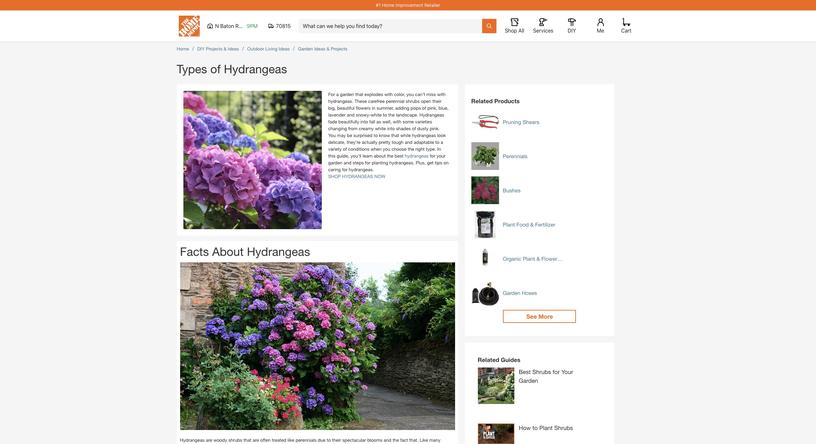 Task type: locate. For each thing, give the bounding box(es) containing it.
hydrangeas link
[[405, 153, 429, 159]]

2 vertical spatial hydrangeas.
[[349, 167, 374, 172]]

2 projects from the left
[[331, 46, 348, 51]]

blue,
[[439, 105, 449, 111]]

1 vertical spatial a
[[441, 139, 443, 145]]

plant right how
[[540, 425, 553, 432]]

fact
[[400, 438, 408, 443]]

diy for diy projects & ideas
[[197, 46, 205, 51]]

improvement
[[396, 2, 423, 8]]

outdoor living ideas link
[[247, 46, 290, 51]]

plant food & fertilizer image
[[471, 211, 499, 239]]

how
[[519, 425, 531, 432]]

get
[[427, 160, 434, 166]]

diy inside button
[[568, 28, 576, 34]]

1 horizontal spatial fertilizer
[[535, 222, 555, 228]]

0 vertical spatial caring
[[328, 167, 341, 172]]

you inside the you may be surprised to know that while hydrangeas look delicate, they're actually pretty tough and adaptable to a variety of conditions when you choose the right type. in this guide, you'll learn about the best
[[383, 146, 390, 152]]

planting
[[372, 160, 388, 166]]

to right how
[[533, 425, 538, 432]]

garden for garden ideas & projects
[[298, 46, 313, 51]]

all
[[519, 28, 524, 34]]

with right miss
[[437, 92, 446, 97]]

hydrangeas. down the best
[[390, 160, 415, 166]]

you left can't
[[407, 92, 414, 97]]

be down from
[[347, 133, 352, 138]]

1 horizontal spatial caring
[[328, 167, 341, 172]]

the inside hydrangeas are woody shrubs that are often treated like perennials due to their spectacular blooms and the fact that. like many perennials, caring for hydrangeas means having a good pruning routine. hydrangeas can be grown in-ground and in containers. the
[[393, 438, 399, 443]]

pruning
[[294, 444, 310, 445]]

in down "carefree"
[[372, 105, 375, 111]]

that up means
[[244, 438, 251, 443]]

best shrubs for your garden
[[519, 369, 573, 385]]

0 vertical spatial be
[[347, 133, 352, 138]]

when
[[371, 146, 382, 152]]

0 vertical spatial hydrangeas
[[412, 133, 436, 138]]

1 horizontal spatial home
[[382, 2, 394, 8]]

shades
[[396, 126, 411, 131]]

1 horizontal spatial projects
[[331, 46, 348, 51]]

facts about hydrangeas
[[180, 245, 310, 259]]

their right due
[[332, 438, 341, 443]]

of up guide, on the top
[[343, 146, 347, 152]]

white down as
[[375, 126, 386, 131]]

0 horizontal spatial be
[[347, 133, 352, 138]]

1 vertical spatial related
[[478, 357, 499, 364]]

0 vertical spatial you
[[407, 92, 414, 97]]

0 vertical spatial fertilizer
[[535, 222, 555, 228]]

n
[[215, 23, 219, 29]]

home
[[382, 2, 394, 8], [177, 46, 189, 51]]

to right due
[[327, 438, 331, 443]]

to down summer, at the top left of page
[[383, 112, 387, 118]]

diy projects & ideas link
[[197, 46, 239, 51]]

1 vertical spatial in
[[413, 444, 416, 445]]

perennials
[[503, 153, 528, 159]]

0 horizontal spatial in
[[372, 105, 375, 111]]

pruning shears
[[503, 119, 539, 125]]

2 horizontal spatial ideas
[[314, 46, 325, 51]]

0 vertical spatial into
[[361, 119, 368, 124]]

1 horizontal spatial ideas
[[279, 46, 290, 51]]

plant inside organic plant & flower fertilizer
[[523, 256, 535, 262]]

fertilizer right food
[[535, 222, 555, 228]]

that up these
[[356, 92, 363, 97]]

garden up "beautiful"
[[340, 92, 354, 97]]

0 horizontal spatial fertilizer
[[503, 263, 523, 269]]

0 horizontal spatial plant
[[503, 222, 515, 228]]

0 vertical spatial shrubs
[[533, 369, 551, 376]]

outdoor living ideas
[[247, 46, 290, 51]]

0 horizontal spatial their
[[332, 438, 341, 443]]

pruning shears link
[[503, 119, 539, 125]]

containers.
[[417, 444, 440, 445]]

1 vertical spatial their
[[332, 438, 341, 443]]

1 horizontal spatial diy
[[568, 28, 576, 34]]

look
[[437, 133, 446, 138]]

0 horizontal spatial shrubs
[[228, 438, 242, 443]]

2 vertical spatial that
[[244, 438, 251, 443]]

3 ideas from the left
[[314, 46, 325, 51]]

and down while
[[405, 139, 413, 145]]

garden inside for your garden and steps for planting hydrangeas. plus, get tips on caring for hydrangeas.
[[328, 160, 343, 166]]

1 vertical spatial you
[[383, 146, 390, 152]]

in
[[372, 105, 375, 111], [413, 444, 416, 445]]

for left your
[[553, 369, 560, 376]]

& inside 'link'
[[530, 222, 534, 228]]

hydrangeas inside hydrangeas are woody shrubs that are often treated like perennials due to their spectacular blooms and the fact that. like many perennials, caring for hydrangeas means having a good pruning routine. hydrangeas can be grown in-ground and in containers. the
[[224, 444, 248, 445]]

hydrangeas are woody shrubs that are often treated like perennials due to their spectacular blooms and the fact that. like many perennials, caring for hydrangeas means having a good pruning routine. hydrangeas can be grown in-ground and in containers. the
[[180, 438, 451, 445]]

0 vertical spatial in
[[372, 105, 375, 111]]

to up in
[[436, 139, 440, 145]]

shrubs up the 'pops'
[[406, 98, 420, 104]]

perennials
[[296, 438, 317, 443]]

0 vertical spatial their
[[433, 98, 442, 104]]

related guides
[[478, 357, 521, 364]]

for a garden that explodes with color, you can't miss with hydrangeas. these carefree perennial shrubs open their big, beautiful flowers in summer, adding pops of pink, blue, lavender and snowy-white to the landscape. hydrangeas fade beautifully into fall as well, with some varieties changing from creamy white into shades of dusty pink.
[[328, 92, 449, 131]]

2 ideas from the left
[[279, 46, 290, 51]]

routine.
[[311, 444, 326, 445]]

garden down this
[[328, 160, 343, 166]]

& inside organic plant & flower fertilizer
[[537, 256, 540, 262]]

beautiful
[[337, 105, 355, 111]]

garden
[[298, 46, 313, 51], [503, 290, 521, 296], [519, 377, 538, 385]]

the left the best
[[387, 153, 393, 159]]

shrubs inside hydrangeas are woody shrubs that are often treated like perennials due to their spectacular blooms and the fact that. like many perennials, caring for hydrangeas means having a good pruning routine. hydrangeas can be grown in-ground and in containers. the
[[228, 438, 242, 443]]

a inside for a garden that explodes with color, you can't miss with hydrangeas. these carefree perennial shrubs open their big, beautiful flowers in summer, adding pops of pink, blue, lavender and snowy-white to the landscape. hydrangeas fade beautifully into fall as well, with some varieties changing from creamy white into shades of dusty pink.
[[336, 92, 339, 97]]

garden for these
[[340, 92, 354, 97]]

diy button
[[562, 18, 583, 34]]

0 horizontal spatial caring
[[203, 444, 216, 445]]

2 vertical spatial a
[[279, 444, 281, 445]]

hydrangeas down right
[[405, 153, 429, 159]]

spectacular
[[342, 438, 366, 443]]

and
[[347, 112, 355, 118], [405, 139, 413, 145], [344, 160, 352, 166], [384, 438, 392, 443], [404, 444, 411, 445]]

perennials link
[[503, 153, 528, 160]]

a inside the you may be surprised to know that while hydrangeas look delicate, they're actually pretty tough and adaptable to a variety of conditions when you choose the right type. in this guide, you'll learn about the best
[[441, 139, 443, 145]]

& for plant
[[537, 256, 540, 262]]

1 vertical spatial garden
[[328, 160, 343, 166]]

with up perennial
[[385, 92, 393, 97]]

1 vertical spatial plant
[[523, 256, 535, 262]]

about
[[212, 245, 244, 259]]

see more
[[527, 313, 553, 320]]

see
[[527, 313, 537, 320]]

diy
[[568, 28, 576, 34], [197, 46, 205, 51]]

diy right home link
[[197, 46, 205, 51]]

1 horizontal spatial a
[[336, 92, 339, 97]]

0 vertical spatial garden
[[340, 92, 354, 97]]

1 ideas from the left
[[228, 46, 239, 51]]

in down that. at the bottom right of page
[[413, 444, 416, 445]]

2 vertical spatial plant
[[540, 425, 553, 432]]

garden
[[340, 92, 354, 97], [328, 160, 343, 166]]

0 vertical spatial a
[[336, 92, 339, 97]]

may
[[337, 133, 346, 138]]

related up pruning shears "image"
[[471, 97, 493, 105]]

2 vertical spatial garden
[[519, 377, 538, 385]]

treated
[[272, 438, 286, 443]]

0 horizontal spatial ideas
[[228, 46, 239, 51]]

bushes
[[503, 187, 521, 194]]

1 horizontal spatial you
[[407, 92, 414, 97]]

hydrangeas
[[412, 133, 436, 138], [405, 153, 429, 159], [224, 444, 248, 445]]

a down treated
[[279, 444, 281, 445]]

caring up shop at the left top of the page
[[328, 167, 341, 172]]

2 horizontal spatial that
[[391, 133, 399, 138]]

0 vertical spatial shrubs
[[406, 98, 420, 104]]

these
[[355, 98, 367, 104]]

1 horizontal spatial are
[[253, 438, 259, 443]]

their inside for a garden that explodes with color, you can't miss with hydrangeas. these carefree perennial shrubs open their big, beautiful flowers in summer, adding pops of pink, blue, lavender and snowy-white to the landscape. hydrangeas fade beautifully into fall as well, with some varieties changing from creamy white into shades of dusty pink.
[[433, 98, 442, 104]]

#1 home improvement retailer
[[376, 2, 440, 8]]

to left the know on the left top of the page
[[374, 133, 378, 138]]

white
[[371, 112, 382, 118], [375, 126, 386, 131]]

into down the snowy-
[[361, 119, 368, 124]]

hydrangeas inside for a garden that explodes with color, you can't miss with hydrangeas. these carefree perennial shrubs open their big, beautiful flowers in summer, adding pops of pink, blue, lavender and snowy-white to the landscape. hydrangeas fade beautifully into fall as well, with some varieties changing from creamy white into shades of dusty pink.
[[420, 112, 444, 118]]

0 vertical spatial plant
[[503, 222, 515, 228]]

means
[[249, 444, 263, 445]]

0 horizontal spatial diy
[[197, 46, 205, 51]]

colorful hydrangeas growing in a yard. image
[[180, 263, 455, 430]]

caring down woody
[[203, 444, 216, 445]]

1 vertical spatial that
[[391, 133, 399, 138]]

shop all
[[505, 28, 524, 34]]

blooms
[[367, 438, 383, 443]]

1 vertical spatial fertilizer
[[503, 263, 523, 269]]

1 horizontal spatial that
[[356, 92, 363, 97]]

1 horizontal spatial into
[[387, 126, 395, 131]]

be right 'can'
[[362, 444, 367, 445]]

to inside for a garden that explodes with color, you can't miss with hydrangeas. these carefree perennial shrubs open their big, beautiful flowers in summer, adding pops of pink, blue, lavender and snowy-white to the landscape. hydrangeas fade beautifully into fall as well, with some varieties changing from creamy white into shades of dusty pink.
[[383, 112, 387, 118]]

and down guide, on the top
[[344, 160, 352, 166]]

many
[[429, 438, 441, 443]]

0 vertical spatial related
[[471, 97, 493, 105]]

a down look
[[441, 139, 443, 145]]

1 horizontal spatial plant
[[523, 256, 535, 262]]

1 horizontal spatial be
[[362, 444, 367, 445]]

2 vertical spatial hydrangeas
[[224, 444, 248, 445]]

1 horizontal spatial with
[[393, 119, 402, 124]]

hydrangeas up the adaptable
[[412, 133, 436, 138]]

white up as
[[371, 112, 382, 118]]

that inside hydrangeas are woody shrubs that are often treated like perennials due to their spectacular blooms and the fact that. like many perennials, caring for hydrangeas means having a good pruning routine. hydrangeas can be grown in-ground and in containers. the
[[244, 438, 251, 443]]

0 horizontal spatial projects
[[206, 46, 223, 51]]

pink and purple hydrangeas in a garden image
[[183, 91, 322, 229]]

1 vertical spatial be
[[362, 444, 367, 445]]

the up ground
[[393, 438, 399, 443]]

shrubs
[[533, 369, 551, 376], [555, 425, 573, 432]]

their up pink,
[[433, 98, 442, 104]]

with
[[385, 92, 393, 97], [437, 92, 446, 97], [393, 119, 402, 124]]

& for projects
[[224, 46, 227, 51]]

1 vertical spatial shrubs
[[555, 425, 573, 432]]

2 horizontal spatial with
[[437, 92, 446, 97]]

are left woody
[[206, 438, 212, 443]]

are up means
[[253, 438, 259, 443]]

diy projects & ideas
[[197, 46, 239, 51]]

be inside the you may be surprised to know that while hydrangeas look delicate, they're actually pretty tough and adaptable to a variety of conditions when you choose the right type. in this guide, you'll learn about the best
[[347, 133, 352, 138]]

bushes image
[[471, 177, 499, 204]]

snowy-
[[356, 112, 371, 118]]

hydrangeas. up "beautiful"
[[328, 98, 353, 104]]

explodes
[[365, 92, 383, 97]]

1 horizontal spatial in
[[413, 444, 416, 445]]

shrubs inside for a garden that explodes with color, you can't miss with hydrangeas. these carefree perennial shrubs open their big, beautiful flowers in summer, adding pops of pink, blue, lavender and snowy-white to the landscape. hydrangeas fade beautifully into fall as well, with some varieties changing from creamy white into shades of dusty pink.
[[406, 98, 420, 104]]

home up types
[[177, 46, 189, 51]]

grown
[[369, 444, 381, 445]]

for down woody
[[217, 444, 223, 445]]

organic plant & flower fertilizer
[[503, 256, 558, 269]]

0 horizontal spatial that
[[244, 438, 251, 443]]

your
[[437, 153, 446, 159]]

actually
[[362, 139, 378, 145]]

0 horizontal spatial shrubs
[[533, 369, 551, 376]]

plant right organic on the right bottom
[[523, 256, 535, 262]]

in inside for a garden that explodes with color, you can't miss with hydrangeas. these carefree perennial shrubs open their big, beautiful flowers in summer, adding pops of pink, blue, lavender and snowy-white to the landscape. hydrangeas fade beautifully into fall as well, with some varieties changing from creamy white into shades of dusty pink.
[[372, 105, 375, 111]]

2 horizontal spatial a
[[441, 139, 443, 145]]

rouge
[[236, 23, 251, 29]]

plant inside 'link'
[[503, 222, 515, 228]]

home right "#1"
[[382, 2, 394, 8]]

best
[[395, 153, 404, 159]]

baton
[[220, 23, 234, 29]]

and up beautifully
[[347, 112, 355, 118]]

1 horizontal spatial shrubs
[[406, 98, 420, 104]]

services button
[[533, 18, 554, 34]]

0 horizontal spatial a
[[279, 444, 281, 445]]

shrubs right woody
[[228, 438, 242, 443]]

0 vertical spatial hydrangeas.
[[328, 98, 353, 104]]

1 vertical spatial caring
[[203, 444, 216, 445]]

of
[[210, 62, 221, 76], [422, 105, 426, 111], [412, 126, 416, 131], [343, 146, 347, 152]]

0 vertical spatial garden
[[298, 46, 313, 51]]

to
[[383, 112, 387, 118], [374, 133, 378, 138], [436, 139, 440, 145], [533, 425, 538, 432], [327, 438, 331, 443]]

hydrangeas down woody
[[224, 444, 248, 445]]

for down guide, on the top
[[342, 167, 348, 172]]

related for related products
[[471, 97, 493, 105]]

pruning shears image
[[471, 108, 499, 136]]

garden inside for a garden that explodes with color, you can't miss with hydrangeas. these carefree perennial shrubs open their big, beautiful flowers in summer, adding pops of pink, blue, lavender and snowy-white to the landscape. hydrangeas fade beautifully into fall as well, with some varieties changing from creamy white into shades of dusty pink.
[[340, 92, 354, 97]]

living
[[265, 46, 277, 51]]

hydrangeas. down steps on the left top of page
[[349, 167, 374, 172]]

0 vertical spatial that
[[356, 92, 363, 97]]

and inside for a garden that explodes with color, you can't miss with hydrangeas. these carefree perennial shrubs open their big, beautiful flowers in summer, adding pops of pink, blue, lavender and snowy-white to the landscape. hydrangeas fade beautifully into fall as well, with some varieties changing from creamy white into shades of dusty pink.
[[347, 112, 355, 118]]

perennial
[[386, 98, 405, 104]]

0 horizontal spatial are
[[206, 438, 212, 443]]

pops
[[411, 105, 421, 111]]

food
[[517, 222, 529, 228]]

1 horizontal spatial their
[[433, 98, 442, 104]]

plant left food
[[503, 222, 515, 228]]

hydrangeas inside the you may be surprised to know that while hydrangeas look delicate, they're actually pretty tough and adaptable to a variety of conditions when you choose the right type. in this guide, you'll learn about the best
[[412, 133, 436, 138]]

diy right services
[[568, 28, 576, 34]]

a right the for
[[336, 92, 339, 97]]

1 vertical spatial shrubs
[[228, 438, 242, 443]]

0 vertical spatial diy
[[568, 28, 576, 34]]

related left guides
[[478, 357, 499, 364]]

0 horizontal spatial you
[[383, 146, 390, 152]]

be
[[347, 133, 352, 138], [362, 444, 367, 445]]

garden ideas & projects link
[[298, 46, 348, 51]]

and inside for your garden and steps for planting hydrangeas. plus, get tips on caring for hydrangeas.
[[344, 160, 352, 166]]

and up in-
[[384, 438, 392, 443]]

to inside hydrangeas are woody shrubs that are often treated like perennials due to their spectacular blooms and the fact that. like many perennials, caring for hydrangeas means having a good pruning routine. hydrangeas can be grown in-ground and in containers. the
[[327, 438, 331, 443]]

are
[[206, 438, 212, 443], [253, 438, 259, 443]]

1 vertical spatial garden
[[503, 290, 521, 296]]

that
[[356, 92, 363, 97], [391, 133, 399, 138], [244, 438, 251, 443]]

1 vertical spatial diy
[[197, 46, 205, 51]]

the up well, at the top left of the page
[[388, 112, 395, 118]]

fertilizer down organic on the right bottom
[[503, 263, 523, 269]]

you down pretty
[[383, 146, 390, 152]]

into down well, at the top left of the page
[[387, 126, 395, 131]]

hydrangeas.
[[328, 98, 353, 104], [390, 160, 415, 166], [349, 167, 374, 172]]

for
[[328, 92, 335, 97]]

0 horizontal spatial home
[[177, 46, 189, 51]]

organic plant & flower fertilizer image
[[471, 245, 499, 273]]

for inside best shrubs for your garden
[[553, 369, 560, 376]]

with up shades
[[393, 119, 402, 124]]

shop hydrangeas now link
[[328, 174, 386, 179]]

that up the tough
[[391, 133, 399, 138]]

dusty
[[417, 126, 429, 131]]



Task type: vqa. For each thing, say whether or not it's contained in the screenshot.
Warm Shaker Solid Wood 47 In. Wide 2- Drawer Transitional Tv Media Stand In Tobacco Brown For Tvs Up To 50 In. Image on the top left of the page
no



Task type: describe. For each thing, give the bounding box(es) containing it.
having
[[264, 444, 277, 445]]

shrubs inside best shrubs for your garden
[[533, 369, 551, 376]]

1 horizontal spatial shrubs
[[555, 425, 573, 432]]

that inside the you may be surprised to know that while hydrangeas look delicate, they're actually pretty tough and adaptable to a variety of conditions when you choose the right type. in this guide, you'll learn about the best
[[391, 133, 399, 138]]

of down the open on the right top
[[422, 105, 426, 111]]

organic plant & flower fertilizer link
[[503, 256, 578, 269]]

you inside for a garden that explodes with color, you can't miss with hydrangeas. these carefree perennial shrubs open their big, beautiful flowers in summer, adding pops of pink, blue, lavender and snowy-white to the landscape. hydrangeas fade beautifully into fall as well, with some varieties changing from creamy white into shades of dusty pink.
[[407, 92, 414, 97]]

shop
[[505, 28, 517, 34]]

1 vertical spatial hydrangeas.
[[390, 160, 415, 166]]

their inside hydrangeas are woody shrubs that are often treated like perennials due to their spectacular blooms and the fact that. like many perennials, caring for hydrangeas means having a good pruning routine. hydrangeas can be grown in-ground and in containers. the
[[332, 438, 341, 443]]

well,
[[383, 119, 392, 124]]

best
[[519, 369, 531, 376]]

cart
[[621, 28, 632, 34]]

garden inside best shrubs for your garden
[[519, 377, 538, 385]]

diy for diy
[[568, 28, 576, 34]]

surprised
[[354, 133, 373, 138]]

garden hoses link
[[503, 290, 537, 297]]

& for ideas
[[327, 46, 330, 51]]

1 projects from the left
[[206, 46, 223, 51]]

flowers
[[356, 105, 371, 111]]

a inside hydrangeas are woody shrubs that are often treated like perennials due to their spectacular blooms and the fact that. like many perennials, caring for hydrangeas means having a good pruning routine. hydrangeas can be grown in-ground and in containers. the
[[279, 444, 281, 445]]

70815 button
[[268, 23, 291, 29]]

and inside the you may be surprised to know that while hydrangeas look delicate, they're actually pretty tough and adaptable to a variety of conditions when you choose the right type. in this guide, you'll learn about the best
[[405, 139, 413, 145]]

1 vertical spatial into
[[387, 126, 395, 131]]

your
[[562, 369, 573, 376]]

beautifully
[[339, 119, 359, 124]]

caring inside for your garden and steps for planting hydrangeas. plus, get tips on caring for hydrangeas.
[[328, 167, 341, 172]]

lavender
[[328, 112, 346, 118]]

related for related guides
[[478, 357, 499, 364]]

& for food
[[530, 222, 534, 228]]

on
[[444, 160, 449, 166]]

adding
[[395, 105, 409, 111]]

of inside the you may be surprised to know that while hydrangeas look delicate, they're actually pretty tough and adaptable to a variety of conditions when you choose the right type. in this guide, you'll learn about the best
[[343, 146, 347, 152]]

0 vertical spatial white
[[371, 112, 382, 118]]

1 vertical spatial home
[[177, 46, 189, 51]]

plus,
[[416, 160, 426, 166]]

0 horizontal spatial with
[[385, 92, 393, 97]]

color,
[[394, 92, 405, 97]]

#1
[[376, 2, 381, 8]]

0 horizontal spatial into
[[361, 119, 368, 124]]

2 horizontal spatial plant
[[540, 425, 553, 432]]

cart link
[[619, 18, 634, 34]]

1 vertical spatial white
[[375, 126, 386, 131]]

pink.
[[430, 126, 440, 131]]

fertilizer inside organic plant & flower fertilizer
[[503, 263, 523, 269]]

more
[[539, 313, 553, 320]]

some
[[403, 119, 414, 124]]

best shrubs for your garden image
[[478, 368, 514, 404]]

fertilizer inside plant food & fertilizer 'link'
[[535, 222, 555, 228]]

types of hydrangeas
[[177, 62, 287, 76]]

garden ideas & projects
[[298, 46, 348, 51]]

products
[[495, 97, 520, 105]]

garden for caring
[[328, 160, 343, 166]]

ground
[[388, 444, 402, 445]]

the up hydrangeas link
[[408, 146, 414, 152]]

while
[[401, 133, 411, 138]]

be inside hydrangeas are woody shrubs that are often treated like perennials due to their spectacular blooms and the fact that. like many perennials, caring for hydrangeas means having a good pruning routine. hydrangeas can be grown in-ground and in containers. the
[[362, 444, 367, 445]]

for down learn
[[365, 160, 371, 166]]

services
[[533, 28, 554, 34]]

steps
[[353, 160, 364, 166]]

the inside for a garden that explodes with color, you can't miss with hydrangeas. these carefree perennial shrubs open their big, beautiful flowers in summer, adding pops of pink, blue, lavender and snowy-white to the landscape. hydrangeas fade beautifully into fall as well, with some varieties changing from creamy white into shades of dusty pink.
[[388, 112, 395, 118]]

shears
[[523, 119, 539, 125]]

me
[[597, 28, 604, 34]]

pink,
[[428, 105, 437, 111]]

What can we help you find today? search field
[[303, 19, 482, 33]]

2 are from the left
[[253, 438, 259, 443]]

often
[[260, 438, 271, 443]]

the home depot logo image
[[179, 16, 200, 37]]

in inside hydrangeas are woody shrubs that are often treated like perennials due to their spectacular blooms and the fact that. like many perennials, caring for hydrangeas means having a good pruning routine. hydrangeas can be grown in-ground and in containers. the
[[413, 444, 416, 445]]

9pm
[[247, 23, 258, 29]]

how to plant shrubs image
[[478, 424, 514, 445]]

pruning
[[503, 119, 521, 125]]

varieties
[[415, 119, 432, 124]]

tough
[[392, 139, 404, 145]]

guide,
[[337, 153, 349, 159]]

facts
[[180, 245, 209, 259]]

related products
[[471, 97, 520, 105]]

flower
[[542, 256, 558, 262]]

hoses
[[522, 290, 537, 296]]

tips
[[435, 160, 442, 166]]

learn
[[363, 153, 373, 159]]

good
[[282, 444, 293, 445]]

how to plant shrubs link
[[478, 424, 576, 445]]

and down the fact
[[404, 444, 411, 445]]

caring inside hydrangeas are woody shrubs that are often treated like perennials due to their spectacular blooms and the fact that. like many perennials, caring for hydrangeas means having a good pruning routine. hydrangeas can be grown in-ground and in containers. the
[[203, 444, 216, 445]]

perennials image
[[471, 142, 499, 170]]

outdoor
[[247, 46, 264, 51]]

to inside how to plant shrubs link
[[533, 425, 538, 432]]

best shrubs for your garden link
[[478, 368, 576, 411]]

now
[[375, 174, 386, 179]]

that.
[[409, 438, 419, 443]]

fade
[[328, 119, 337, 124]]

landscape.
[[396, 112, 418, 118]]

1 are from the left
[[206, 438, 212, 443]]

pretty
[[379, 139, 391, 145]]

right
[[416, 146, 425, 152]]

as
[[377, 119, 381, 124]]

choose
[[392, 146, 407, 152]]

retailer
[[425, 2, 440, 8]]

big,
[[328, 105, 336, 111]]

of left the dusty
[[412, 126, 416, 131]]

conditions
[[348, 146, 369, 152]]

0 vertical spatial home
[[382, 2, 394, 8]]

summer,
[[377, 105, 394, 111]]

carefree
[[368, 98, 385, 104]]

can't
[[415, 92, 425, 97]]

plant food & fertilizer link
[[503, 221, 555, 228]]

hydrangeas. inside for a garden that explodes with color, you can't miss with hydrangeas. these carefree perennial shrubs open their big, beautiful flowers in summer, adding pops of pink, blue, lavender and snowy-white to the landscape. hydrangeas fade beautifully into fall as well, with some varieties changing from creamy white into shades of dusty pink.
[[328, 98, 353, 104]]

type.
[[426, 146, 436, 152]]

from
[[348, 126, 358, 131]]

changing
[[328, 126, 347, 131]]

1 vertical spatial hydrangeas
[[405, 153, 429, 159]]

garden for garden hoses
[[503, 290, 521, 296]]

shop
[[328, 174, 341, 179]]

for inside hydrangeas are woody shrubs that are often treated like perennials due to their spectacular blooms and the fact that. like many perennials, caring for hydrangeas means having a good pruning routine. hydrangeas can be grown in-ground and in containers. the
[[217, 444, 223, 445]]

shop hydrangeas now
[[328, 174, 386, 179]]

garden hoses image
[[471, 279, 499, 307]]

woody
[[214, 438, 227, 443]]

perennials,
[[180, 444, 202, 445]]

bushes link
[[503, 187, 521, 194]]

home link
[[177, 46, 189, 51]]

for down type.
[[430, 153, 435, 159]]

that inside for a garden that explodes with color, you can't miss with hydrangeas. these carefree perennial shrubs open their big, beautiful flowers in summer, adding pops of pink, blue, lavender and snowy-white to the landscape. hydrangeas fade beautifully into fall as well, with some varieties changing from creamy white into shades of dusty pink.
[[356, 92, 363, 97]]

plant food & fertilizer
[[503, 222, 555, 228]]

of down diy projects & ideas link
[[210, 62, 221, 76]]



